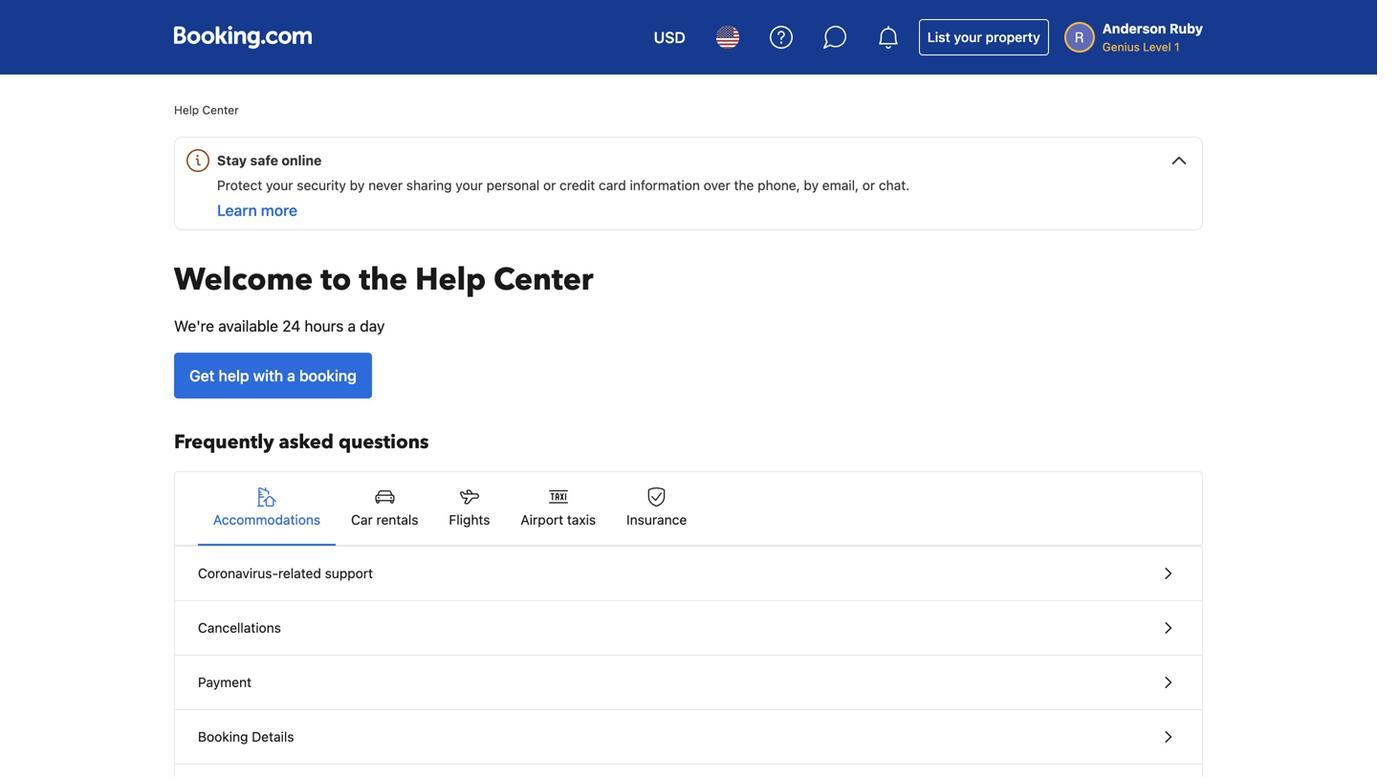 Task type: vqa. For each thing, say whether or not it's contained in the screenshot.
Anderson
yes



Task type: describe. For each thing, give the bounding box(es) containing it.
flights
[[449, 512, 490, 528]]

genius
[[1103, 40, 1140, 54]]

personal
[[486, 177, 540, 193]]

0 horizontal spatial help
[[174, 103, 199, 117]]

we're
[[174, 317, 214, 335]]

asked
[[279, 429, 334, 456]]

welcome
[[174, 259, 313, 301]]

accommodations button
[[198, 472, 336, 545]]

list your property link
[[919, 19, 1049, 55]]

security
[[297, 177, 346, 193]]

airport taxis button
[[505, 472, 611, 545]]

level
[[1143, 40, 1171, 54]]

cancellations button
[[175, 602, 1202, 656]]

your for protect your security by never sharing your personal or credit card information over the phone, by email, or chat. learn more
[[266, 177, 293, 193]]

cancellations
[[198, 620, 281, 636]]

stay safe online
[[217, 153, 322, 168]]

information
[[630, 177, 700, 193]]

insurance
[[627, 512, 687, 528]]

learn
[[217, 201, 257, 219]]

safe
[[250, 153, 278, 168]]

booking
[[198, 729, 248, 745]]

more
[[261, 201, 297, 219]]

card
[[599, 177, 626, 193]]

travel alert element
[[174, 137, 1203, 230]]

rentals
[[376, 512, 418, 528]]

tab list containing accommodations
[[175, 472, 1202, 547]]

get help with a booking button
[[174, 353, 372, 399]]

0 vertical spatial a
[[348, 317, 356, 335]]

airport taxis
[[521, 512, 596, 528]]

stay safe online button
[[183, 138, 1202, 176]]

phone,
[[758, 177, 800, 193]]

coronavirus-related support button
[[175, 547, 1202, 602]]

the inside protect your security by never sharing your personal or credit card information over the phone, by email, or chat. learn more
[[734, 177, 754, 193]]

car
[[351, 512, 373, 528]]

list
[[928, 29, 950, 45]]

your for list your property
[[954, 29, 982, 45]]

online
[[282, 153, 322, 168]]

with
[[253, 367, 283, 385]]

1 horizontal spatial center
[[494, 259, 593, 301]]

0 vertical spatial center
[[202, 103, 239, 117]]

0 horizontal spatial the
[[359, 259, 407, 301]]

2 or from the left
[[863, 177, 875, 193]]

ruby
[[1170, 21, 1203, 36]]



Task type: locate. For each thing, give the bounding box(es) containing it.
get
[[189, 367, 215, 385]]

0 horizontal spatial your
[[266, 177, 293, 193]]

help
[[219, 367, 249, 385]]

get help with a booking
[[189, 367, 357, 385]]

airport
[[521, 512, 563, 528]]

center up stay
[[202, 103, 239, 117]]

a right with
[[287, 367, 295, 385]]

help center
[[174, 103, 239, 117]]

your
[[954, 29, 982, 45], [266, 177, 293, 193], [456, 177, 483, 193]]

1
[[1174, 40, 1180, 54]]

coronavirus-
[[198, 566, 278, 581]]

support
[[325, 566, 373, 581]]

booking details
[[198, 729, 294, 745]]

1 by from the left
[[350, 177, 365, 193]]

related
[[278, 566, 321, 581]]

payment
[[198, 675, 252, 691]]

0 horizontal spatial by
[[350, 177, 365, 193]]

welcome to the help center
[[174, 259, 593, 301]]

tab list
[[175, 472, 1202, 547]]

1 or from the left
[[543, 177, 556, 193]]

coronavirus-related support
[[198, 566, 373, 581]]

credit
[[560, 177, 595, 193]]

sharing
[[406, 177, 452, 193]]

2 horizontal spatial your
[[954, 29, 982, 45]]

frequently asked questions
[[174, 429, 429, 456]]

1 horizontal spatial by
[[804, 177, 819, 193]]

car rentals
[[351, 512, 418, 528]]

over
[[704, 177, 730, 193]]

or left chat.
[[863, 177, 875, 193]]

your up the more
[[266, 177, 293, 193]]

your inside list your property link
[[954, 29, 982, 45]]

by
[[350, 177, 365, 193], [804, 177, 819, 193]]

day
[[360, 317, 385, 335]]

to
[[321, 259, 351, 301]]

by left "email,"
[[804, 177, 819, 193]]

taxis
[[567, 512, 596, 528]]

or left the credit
[[543, 177, 556, 193]]

details
[[252, 729, 294, 745]]

email,
[[822, 177, 859, 193]]

center down protect your security by never sharing your personal or credit card information over the phone, by email, or chat. learn more
[[494, 259, 593, 301]]

hours
[[305, 317, 344, 335]]

usd
[[654, 28, 686, 46]]

0 vertical spatial help
[[174, 103, 199, 117]]

a
[[348, 317, 356, 335], [287, 367, 295, 385]]

0 horizontal spatial center
[[202, 103, 239, 117]]

learn more link
[[217, 201, 297, 219]]

anderson
[[1103, 21, 1166, 36]]

2 by from the left
[[804, 177, 819, 193]]

car rentals button
[[336, 472, 434, 545]]

list your property
[[928, 29, 1040, 45]]

available
[[218, 317, 278, 335]]

the
[[734, 177, 754, 193], [359, 259, 407, 301]]

0 horizontal spatial or
[[543, 177, 556, 193]]

help
[[174, 103, 199, 117], [415, 259, 486, 301]]

a inside button
[[287, 367, 295, 385]]

we're available 24 hours a day
[[174, 317, 385, 335]]

0 vertical spatial the
[[734, 177, 754, 193]]

24
[[282, 317, 301, 335]]

flights button
[[434, 472, 505, 545]]

anderson ruby genius level 1
[[1103, 21, 1203, 54]]

protect your security by never sharing your personal or credit card information over the phone, by email, or chat. learn more
[[217, 177, 910, 219]]

never
[[368, 177, 403, 193]]

protect
[[217, 177, 262, 193]]

center
[[202, 103, 239, 117], [494, 259, 593, 301]]

booking.com online hotel reservations image
[[174, 26, 312, 49]]

booking details button
[[175, 711, 1202, 765]]

1 horizontal spatial or
[[863, 177, 875, 193]]

the right to
[[359, 259, 407, 301]]

the right over
[[734, 177, 754, 193]]

payment button
[[175, 656, 1202, 711]]

1 vertical spatial the
[[359, 259, 407, 301]]

1 horizontal spatial the
[[734, 177, 754, 193]]

your right sharing
[[456, 177, 483, 193]]

or
[[543, 177, 556, 193], [863, 177, 875, 193]]

1 horizontal spatial help
[[415, 259, 486, 301]]

1 horizontal spatial a
[[348, 317, 356, 335]]

stay
[[217, 153, 247, 168]]

by left never
[[350, 177, 365, 193]]

frequently
[[174, 429, 274, 456]]

chat.
[[879, 177, 910, 193]]

1 vertical spatial center
[[494, 259, 593, 301]]

booking
[[299, 367, 357, 385]]

1 vertical spatial a
[[287, 367, 295, 385]]

0 horizontal spatial a
[[287, 367, 295, 385]]

accommodations
[[213, 512, 321, 528]]

usd button
[[642, 14, 697, 60]]

a left day on the top left of page
[[348, 317, 356, 335]]

property
[[986, 29, 1040, 45]]

1 vertical spatial help
[[415, 259, 486, 301]]

your right "list"
[[954, 29, 982, 45]]

insurance button
[[611, 472, 702, 545]]

questions
[[339, 429, 429, 456]]

1 horizontal spatial your
[[456, 177, 483, 193]]



